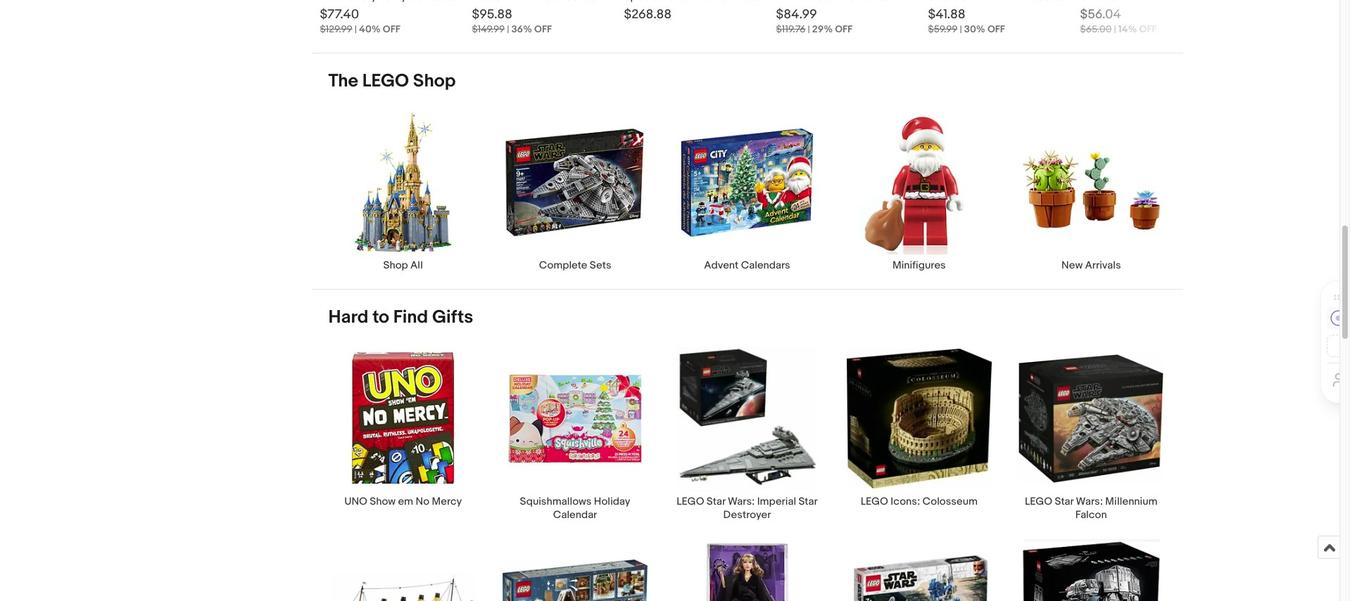 Task type: locate. For each thing, give the bounding box(es) containing it.
2 horizontal spatial star
[[1055, 496, 1074, 509]]

$119.76
[[776, 23, 806, 35]]

shop
[[413, 70, 456, 92], [383, 259, 408, 273]]

1 star from the left
[[707, 496, 725, 509]]

calendars
[[741, 259, 790, 273]]

$84.99
[[776, 7, 817, 22]]

3 off from the left
[[835, 23, 853, 35]]

new
[[1062, 259, 1083, 273]]

lego star wars: imperial star destroyer link
[[661, 346, 833, 523]]

lego
[[362, 70, 409, 92], [677, 496, 704, 509], [861, 496, 888, 509], [1025, 496, 1052, 509]]

off right "40%"
[[383, 23, 400, 35]]

14%
[[1118, 23, 1137, 35]]

2 off from the left
[[534, 23, 552, 35]]

lego left falcon
[[1025, 496, 1052, 509]]

star right imperial
[[799, 496, 818, 509]]

4 off from the left
[[988, 23, 1005, 35]]

star left imperial
[[707, 496, 725, 509]]

the
[[328, 70, 358, 92]]

off inside $41.88 $59.99 | 30% off
[[988, 23, 1005, 35]]

calendar
[[553, 509, 597, 523]]

wars:
[[728, 496, 755, 509], [1076, 496, 1103, 509]]

40%
[[359, 23, 381, 35]]

$268.88
[[624, 7, 672, 22]]

| inside the $84.99 $119.76 | 29% off
[[808, 23, 810, 35]]

1 vertical spatial shop
[[383, 259, 408, 273]]

lego left destroyer
[[677, 496, 704, 509]]

2 wars: from the left
[[1076, 496, 1103, 509]]

3 | from the left
[[808, 23, 810, 35]]

| inside $95.88 $149.99 | 36% off
[[507, 23, 509, 35]]

$56.04 $65.00 | 14% off
[[1080, 7, 1157, 35]]

$41.88 $59.99 | 30% off
[[928, 7, 1005, 35]]

new arrivals
[[1062, 259, 1121, 273]]

off inside the $56.04 $65.00 | 14% off
[[1139, 23, 1157, 35]]

0 horizontal spatial shop
[[383, 259, 408, 273]]

lego inside lego star wars: millennium falcon
[[1025, 496, 1052, 509]]

squishmallows
[[520, 496, 592, 509]]

hard to find gifts
[[328, 307, 473, 329]]

the lego shop
[[328, 70, 456, 92]]

off
[[383, 23, 400, 35], [534, 23, 552, 35], [835, 23, 853, 35], [988, 23, 1005, 35], [1139, 23, 1157, 35]]

1 horizontal spatial star
[[799, 496, 818, 509]]

$129.99
[[320, 23, 352, 35]]

millennium
[[1105, 496, 1158, 509]]

0 horizontal spatial star
[[707, 496, 725, 509]]

off for $95.88
[[534, 23, 552, 35]]

4 | from the left
[[960, 23, 962, 35]]

$95.88
[[472, 7, 512, 22]]

| for $56.04
[[1114, 23, 1116, 35]]

1 wars: from the left
[[728, 496, 755, 509]]

wars: left millennium in the bottom of the page
[[1076, 496, 1103, 509]]

colosseum
[[923, 496, 978, 509]]

squishmallows holiday calendar link
[[489, 346, 661, 523]]

lego star wars: millennium falcon link
[[1005, 346, 1177, 523]]

all
[[410, 259, 423, 273]]

3 star from the left
[[1055, 496, 1074, 509]]

lego icons: colosseum
[[861, 496, 978, 509]]

off right 30%
[[988, 23, 1005, 35]]

uno
[[344, 496, 367, 509]]

squishmallows holiday calendar
[[520, 496, 630, 523]]

36%
[[511, 23, 532, 35]]

| inside the $56.04 $65.00 | 14% off
[[1114, 23, 1116, 35]]

star left falcon
[[1055, 496, 1074, 509]]

| left "40%"
[[355, 23, 357, 35]]

wars: inside lego star wars: millennium falcon
[[1076, 496, 1103, 509]]

complete sets
[[539, 259, 611, 273]]

off for $84.99
[[835, 23, 853, 35]]

lego inside lego star wars: imperial star destroyer
[[677, 496, 704, 509]]

1 | from the left
[[355, 23, 357, 35]]

1 horizontal spatial shop
[[413, 70, 456, 92]]

1 off from the left
[[383, 23, 400, 35]]

wars: inside lego star wars: imperial star destroyer
[[728, 496, 755, 509]]

$149.99 text field
[[472, 23, 505, 35]]

| left 36%
[[507, 23, 509, 35]]

0 horizontal spatial wars:
[[728, 496, 755, 509]]

0 vertical spatial shop
[[413, 70, 456, 92]]

wars: left imperial
[[728, 496, 755, 509]]

|
[[355, 23, 357, 35], [507, 23, 509, 35], [808, 23, 810, 35], [960, 23, 962, 35], [1114, 23, 1116, 35]]

| left 30%
[[960, 23, 962, 35]]

off inside $95.88 $149.99 | 36% off
[[534, 23, 552, 35]]

off right 36%
[[534, 23, 552, 35]]

new arrivals link
[[1005, 110, 1177, 273]]

$149.99
[[472, 23, 505, 35]]

| left 29%
[[808, 23, 810, 35]]

star
[[707, 496, 725, 509], [799, 496, 818, 509], [1055, 496, 1074, 509]]

$119.76 text field
[[776, 23, 806, 35]]

| left the 14%
[[1114, 23, 1116, 35]]

1 horizontal spatial wars:
[[1076, 496, 1103, 509]]

off right 29%
[[835, 23, 853, 35]]

$41.88
[[928, 7, 965, 22]]

destroyer
[[723, 509, 771, 523]]

5 | from the left
[[1114, 23, 1116, 35]]

find
[[393, 307, 428, 329]]

2 | from the left
[[507, 23, 509, 35]]

| inside $77.40 $129.99 | 40% off
[[355, 23, 357, 35]]

5 off from the left
[[1139, 23, 1157, 35]]

| inside $41.88 $59.99 | 30% off
[[960, 23, 962, 35]]

$129.99 text field
[[320, 23, 352, 35]]

off right the 14%
[[1139, 23, 1157, 35]]

$77.40
[[320, 7, 359, 22]]

show
[[370, 496, 396, 509]]

lego icons: colosseum link
[[833, 346, 1005, 523]]

no
[[416, 496, 429, 509]]

off inside the $84.99 $119.76 | 29% off
[[835, 23, 853, 35]]

off inside $77.40 $129.99 | 40% off
[[383, 23, 400, 35]]

star inside lego star wars: millennium falcon
[[1055, 496, 1074, 509]]

lego left icons:
[[861, 496, 888, 509]]

$268.88 link
[[624, 0, 765, 38]]



Task type: describe. For each thing, give the bounding box(es) containing it.
lego for lego star wars: millennium falcon
[[1025, 496, 1052, 509]]

lego star wars: millennium falcon
[[1025, 496, 1158, 523]]

minifigures
[[893, 259, 946, 273]]

lego star wars: imperial star destroyer
[[677, 496, 818, 523]]

complete sets link
[[489, 110, 661, 273]]

lego for lego icons: colosseum
[[861, 496, 888, 509]]

| for $41.88
[[960, 23, 962, 35]]

icons:
[[891, 496, 920, 509]]

complete
[[539, 259, 587, 273]]

uno show em no mercy link
[[317, 346, 489, 523]]

$56.04
[[1080, 7, 1121, 22]]

lego for lego star wars: imperial star destroyer
[[677, 496, 704, 509]]

mercy
[[432, 496, 462, 509]]

hard
[[328, 307, 368, 329]]

imperial
[[757, 496, 796, 509]]

lego right the
[[362, 70, 409, 92]]

wars: for imperial
[[728, 496, 755, 509]]

falcon
[[1075, 509, 1107, 523]]

sets
[[590, 259, 611, 273]]

holiday
[[594, 496, 630, 509]]

| for $95.88
[[507, 23, 509, 35]]

uno show em no mercy
[[344, 496, 462, 509]]

advent
[[704, 259, 739, 273]]

off for $56.04
[[1139, 23, 1157, 35]]

$59.99
[[928, 23, 958, 35]]

off for $41.88
[[988, 23, 1005, 35]]

off for $77.40
[[383, 23, 400, 35]]

$77.40 $129.99 | 40% off
[[320, 7, 400, 35]]

shop all
[[383, 259, 423, 273]]

advent calendars
[[704, 259, 790, 273]]

arrivals
[[1085, 259, 1121, 273]]

shop all link
[[317, 110, 489, 273]]

minifigures link
[[833, 110, 1005, 273]]

$95.88 $149.99 | 36% off
[[472, 7, 552, 35]]

gifts
[[432, 307, 473, 329]]

star for lego star wars: imperial star destroyer
[[707, 496, 725, 509]]

2 star from the left
[[799, 496, 818, 509]]

$59.99 text field
[[928, 23, 958, 35]]

29%
[[812, 23, 833, 35]]

| for $84.99
[[808, 23, 810, 35]]

$65.00
[[1080, 23, 1112, 35]]

| for $77.40
[[355, 23, 357, 35]]

wars: for millennium
[[1076, 496, 1103, 509]]

advent calendars link
[[661, 110, 833, 273]]

$84.99 $119.76 | 29% off
[[776, 7, 853, 35]]

star for lego star wars: millennium falcon
[[1055, 496, 1074, 509]]

$65.00 text field
[[1080, 23, 1112, 35]]

to
[[372, 307, 389, 329]]

em
[[398, 496, 413, 509]]

30%
[[964, 23, 985, 35]]



Task type: vqa. For each thing, say whether or not it's contained in the screenshot.
1st "Star" from the right
yes



